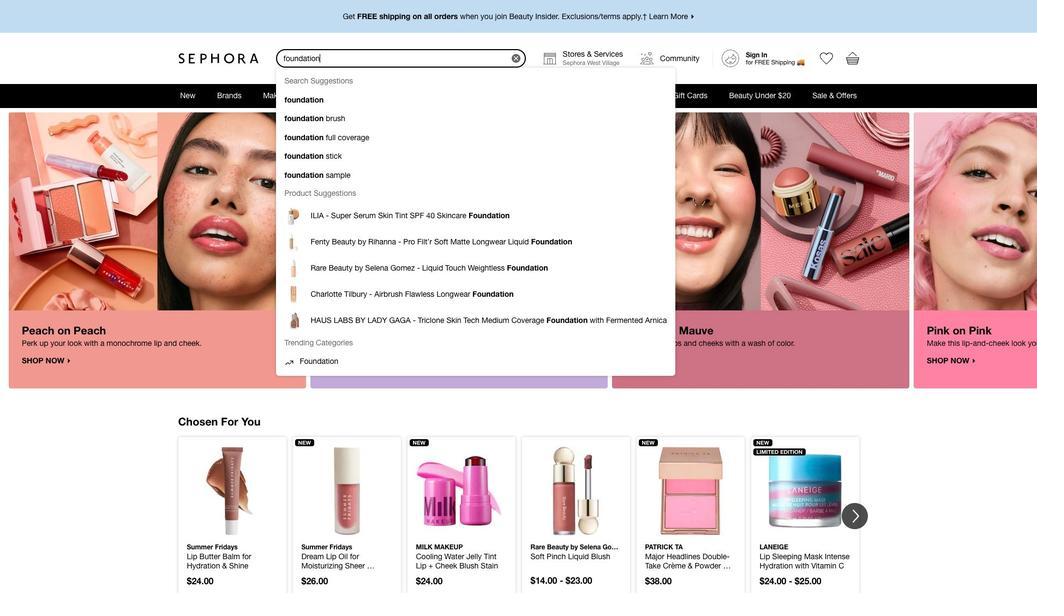 Task type: describe. For each thing, give the bounding box(es) containing it.
laneige - lip sleeping mask intense hydration with vitamin c image
[[760, 446, 851, 537]]

6 option from the top
[[276, 352, 676, 371]]

4 option from the top
[[276, 281, 676, 308]]

1 option from the top
[[276, 203, 676, 229]]

5 option from the top
[[276, 308, 676, 334]]

clear search input text image
[[514, 56, 518, 61]]

sephora homepage image
[[178, 53, 258, 64]]

patrick ta - major headlines double-take crème & powder blush duo image
[[645, 446, 736, 537]]

2 option from the top
[[276, 229, 676, 255]]



Task type: locate. For each thing, give the bounding box(es) containing it.
summer fridays - lip butter balm for hydration & shine image
[[187, 446, 278, 537]]

milk makeup - cooling water jelly tint lip + cheek blush stain image
[[416, 446, 507, 537]]

Search search field
[[277, 50, 512, 67]]

None search field
[[276, 49, 676, 376]]

option
[[276, 203, 676, 229], [276, 229, 676, 255], [276, 255, 676, 281], [276, 281, 676, 308], [276, 308, 676, 334], [276, 352, 676, 371]]

None field
[[276, 49, 526, 68]]

rare beauty by selena gomez - soft pinch liquid blush image
[[531, 446, 621, 537]]

summer fridays - dream lip oil for moisturizing sheer coverage image
[[302, 446, 392, 537]]

go to basket image
[[846, 52, 859, 65]]

3 option from the top
[[276, 255, 676, 281]]

list box
[[276, 68, 676, 376]]



Task type: vqa. For each thing, say whether or not it's contained in the screenshot.
Summer Fridays - Lip Butter Balm for Hydration & Shine image
yes



